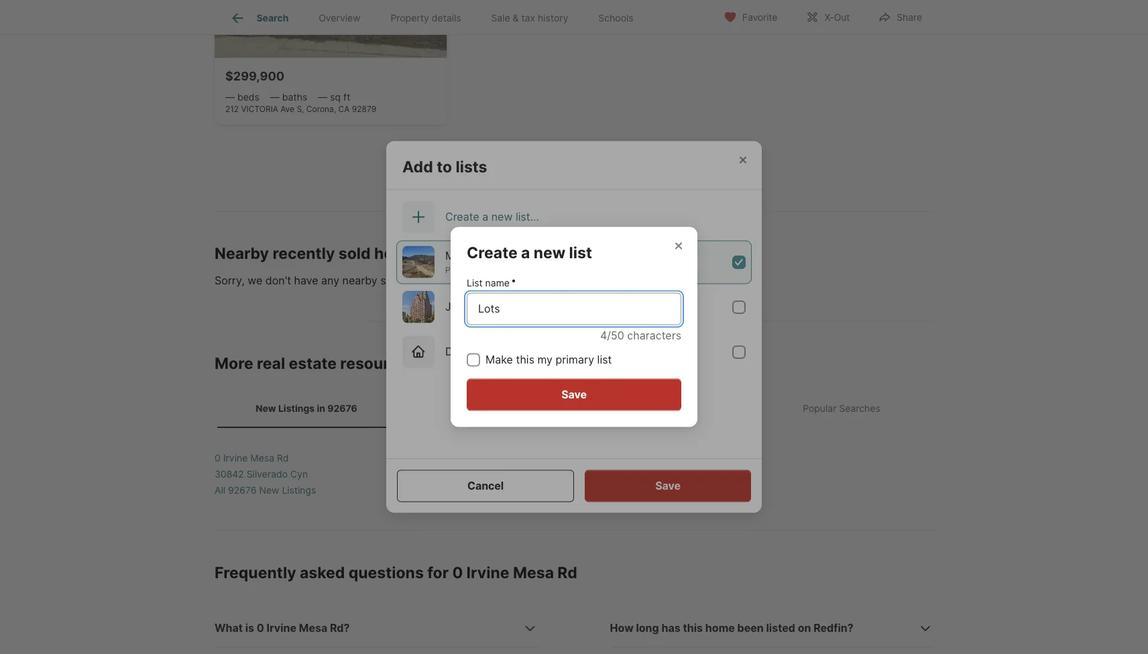 Task type: vqa. For each thing, say whether or not it's contained in the screenshot.
button
no



Task type: describe. For each thing, give the bounding box(es) containing it.
counties
[[661, 403, 701, 414]]

50
[[611, 329, 625, 342]]

overview tab
[[304, 2, 376, 34]]

nearby for nearby recently sold homes
[[215, 244, 269, 263]]

corona,
[[307, 104, 336, 114]]

create for create a new list
[[467, 243, 518, 262]]

— for — beds
[[225, 92, 235, 103]]

— for — sq ft
[[318, 92, 328, 103]]

212 victoria ave s, corona, ca 92879
[[225, 104, 377, 114]]

homes inside my saved homes primary list
[[497, 249, 531, 262]]

lists
[[456, 157, 488, 176]]

/
[[608, 329, 611, 342]]

sale & tax history tab
[[476, 2, 584, 34]]

0 vertical spatial sold
[[339, 244, 371, 263]]

a for list
[[522, 243, 530, 262]]

list name •
[[467, 275, 517, 289]]

property
[[391, 12, 429, 24]]

1 vertical spatial to
[[453, 274, 464, 287]]

2 horizontal spatial 92676
[[662, 274, 696, 287]]

nearby counties
[[627, 403, 701, 414]]

primary
[[446, 265, 475, 275]]

silverado
[[247, 468, 288, 480]]

baths
[[282, 92, 308, 103]]

Dream Home checkbox
[[733, 346, 746, 359]]

add to lists
[[403, 157, 488, 176]]

schools tab
[[584, 2, 649, 34]]

more real estate resources heading
[[215, 354, 934, 389]]

name
[[486, 278, 510, 289]]

jeremy's saved homes
[[446, 300, 561, 313]]

1 horizontal spatial rd
[[558, 563, 578, 582]]

property details
[[391, 12, 461, 24]]

details
[[432, 12, 461, 24]]

0 horizontal spatial 0
[[215, 452, 221, 464]]

tab list containing new listings in 92676
[[215, 389, 934, 428]]

dream home
[[446, 345, 512, 358]]

overview
[[319, 12, 361, 24]]

my
[[446, 249, 461, 262]]

photo of 212 victoria ave s, corona, ca 92879 image
[[215, 0, 447, 58]]

questions
[[349, 563, 424, 582]]

cities
[[473, 403, 498, 414]]

tab list containing search
[[215, 0, 660, 34]]

saved for jeremy's
[[494, 300, 524, 313]]

0 irvine mesa rd
[[215, 452, 289, 464]]

0 vertical spatial rd
[[277, 452, 289, 464]]

search
[[257, 12, 289, 24]]

all 92676 new listings link
[[215, 484, 316, 496]]

home
[[482, 345, 512, 358]]

x-out button
[[795, 3, 862, 31]]

save for top 'save' button
[[562, 388, 587, 401]]

cyn
[[291, 468, 308, 480]]

we
[[248, 274, 263, 287]]

create a new list...
[[446, 210, 540, 223]]

nearby recently sold homes
[[215, 244, 426, 263]]

resources
[[341, 354, 416, 373]]

cancel button
[[397, 470, 575, 502]]

primary
[[556, 353, 595, 366]]

92676 inside tab
[[328, 403, 358, 414]]

$299,900
[[225, 69, 285, 83]]

nearby
[[343, 274, 378, 287]]

out
[[835, 12, 850, 23]]

save for bottommost 'save' button
[[656, 480, 681, 493]]

•
[[511, 275, 517, 286]]

schools
[[599, 12, 634, 24]]

&
[[513, 12, 519, 24]]

0 vertical spatial in
[[650, 274, 659, 287]]

favorite button
[[713, 3, 790, 31]]

my
[[538, 353, 553, 366]]

favorite
[[743, 12, 778, 23]]

nearby counties tab
[[574, 392, 753, 425]]

property details tab
[[376, 2, 476, 34]]

tax
[[522, 12, 536, 24]]

my saved homes primary list
[[446, 249, 531, 275]]

list for make this my primary list
[[598, 353, 612, 366]]

frequently
[[215, 563, 296, 582]]

homes up similar
[[374, 244, 426, 263]]

0 vertical spatial list
[[570, 243, 593, 262]]

30842
[[215, 468, 244, 480]]

all
[[530, 274, 541, 287]]

create a new list
[[467, 243, 593, 262]]

make
[[486, 353, 513, 366]]

Make this my primary list checkbox
[[467, 353, 481, 367]]

0 irvine mesa rd link
[[215, 452, 289, 464]]

x-out
[[825, 12, 850, 23]]

popular searches
[[803, 403, 881, 414]]



Task type: locate. For each thing, give the bounding box(es) containing it.
create up display.
[[467, 243, 518, 262]]

new for list...
[[492, 210, 513, 223]]

mesa
[[250, 452, 275, 464], [513, 563, 554, 582]]

0 vertical spatial save
[[562, 388, 587, 401]]

sale
[[492, 12, 511, 24]]

0 horizontal spatial list
[[477, 265, 488, 275]]

a up see
[[522, 243, 530, 262]]

real
[[257, 354, 285, 373]]

2 vertical spatial list
[[598, 353, 612, 366]]

0 vertical spatial to
[[437, 157, 452, 176]]

nearby left counties
[[627, 403, 659, 414]]

92676 link
[[662, 274, 696, 287]]

1 horizontal spatial save
[[656, 480, 681, 493]]

1 horizontal spatial mesa
[[513, 563, 554, 582]]

0 vertical spatial 92676
[[662, 274, 696, 287]]

2 — from the left
[[270, 92, 280, 103]]

cancel
[[468, 480, 504, 493]]

any
[[322, 274, 340, 287]]

have
[[294, 274, 318, 287]]

listings down cyn at left
[[282, 484, 316, 496]]

0 vertical spatial save button
[[467, 379, 682, 411]]

listings
[[278, 403, 315, 414], [282, 484, 316, 496]]

92676 down more real estate resources
[[328, 403, 358, 414]]

1 — from the left
[[225, 92, 235, 103]]

1 vertical spatial create
[[467, 243, 518, 262]]

1 vertical spatial rd
[[558, 563, 578, 582]]

create a new list dialog
[[387, 141, 762, 513], [451, 227, 698, 427]]

to inside 'create a new list' dialog
[[437, 157, 452, 176]]

— up victoria
[[270, 92, 280, 103]]

jeremy's
[[446, 300, 491, 313]]

1 vertical spatial mesa
[[513, 563, 554, 582]]

0 vertical spatial listings
[[278, 403, 315, 414]]

0 vertical spatial create
[[446, 210, 480, 223]]

a for list...
[[483, 210, 489, 223]]

list up the list
[[477, 265, 488, 275]]

0 horizontal spatial a
[[483, 210, 489, 223]]

nearby up sorry,
[[215, 244, 269, 263]]

listings inside new listings in 92676 tab
[[278, 403, 315, 414]]

photo of 0 irvine mesa rd, silverado canyon, ca 92676 image
[[403, 246, 435, 278]]

list for my saved homes primary list
[[477, 265, 488, 275]]

a inside create a new list element
[[522, 243, 530, 262]]

sorry, we don't have any nearby similar homes to display. see all recently sold homes in 92676
[[215, 274, 696, 287]]

0
[[215, 452, 221, 464], [453, 563, 463, 582]]

victoria
[[241, 104, 278, 114]]

1 vertical spatial 92676
[[328, 403, 358, 414]]

1 horizontal spatial new
[[534, 243, 566, 262]]

0 vertical spatial new
[[492, 210, 513, 223]]

My saved homes checkbox
[[733, 256, 746, 269]]

add
[[403, 157, 433, 176]]

homes
[[374, 244, 426, 263], [497, 249, 531, 262], [416, 274, 450, 287], [613, 274, 647, 287], [527, 300, 561, 313]]

list box
[[397, 241, 752, 376]]

beds
[[238, 92, 260, 103]]

history
[[538, 12, 569, 24]]

1 vertical spatial nearby
[[627, 403, 659, 414]]

1 tab list from the top
[[215, 0, 660, 34]]

characters
[[628, 329, 682, 342]]

2 horizontal spatial —
[[318, 92, 328, 103]]

— baths
[[270, 92, 308, 103]]

recently up have
[[273, 244, 335, 263]]

to
[[437, 157, 452, 176], [453, 274, 464, 287]]

0 horizontal spatial —
[[225, 92, 235, 103]]

3 — from the left
[[318, 92, 328, 103]]

rd
[[277, 452, 289, 464], [558, 563, 578, 582]]

irvine right for
[[467, 563, 510, 582]]

new listings in 92676 tab
[[217, 392, 396, 425]]

1 vertical spatial listings
[[282, 484, 316, 496]]

0 up 30842
[[215, 452, 221, 464]]

recently
[[273, 244, 335, 263], [544, 274, 586, 287]]

frequently asked questions for 0 irvine mesa rd
[[215, 563, 578, 582]]

0 horizontal spatial sold
[[339, 244, 371, 263]]

sold up nearby
[[339, 244, 371, 263]]

listings down estate
[[278, 403, 315, 414]]

dream
[[446, 345, 479, 358]]

0 right for
[[453, 563, 463, 582]]

None text field
[[479, 301, 670, 317]]

0 vertical spatial mesa
[[250, 452, 275, 464]]

a inside create a new list... button
[[483, 210, 489, 223]]

cities tab
[[396, 392, 574, 425]]

0 vertical spatial nearby
[[215, 244, 269, 263]]

ave
[[281, 104, 295, 114]]

none text field inside 'create a new list' dialog
[[479, 301, 670, 317]]

— beds
[[225, 92, 260, 103]]

share
[[897, 12, 923, 23]]

search link
[[230, 10, 289, 26]]

all 92676 new listings
[[215, 484, 316, 496]]

a
[[483, 210, 489, 223], [522, 243, 530, 262]]

don't
[[266, 274, 291, 287]]

212
[[225, 104, 239, 114]]

more real estate resources
[[215, 354, 416, 373]]

1 horizontal spatial sold
[[589, 274, 610, 287]]

30842 silverado cyn
[[215, 468, 308, 480]]

sale & tax history
[[492, 12, 569, 24]]

0 vertical spatial 0
[[215, 452, 221, 464]]

create inside button
[[446, 210, 480, 223]]

0 horizontal spatial to
[[437, 157, 452, 176]]

new down real
[[256, 403, 276, 414]]

s,
[[297, 104, 304, 114]]

saved for my
[[464, 249, 494, 262]]

1 horizontal spatial in
[[650, 274, 659, 287]]

30842 silverado cyn link
[[215, 468, 308, 480]]

create a new list dialog containing add to lists
[[387, 141, 762, 513]]

1 vertical spatial save
[[656, 480, 681, 493]]

1 vertical spatial list
[[477, 265, 488, 275]]

0 horizontal spatial save
[[562, 388, 587, 401]]

0 vertical spatial saved
[[464, 249, 494, 262]]

similar
[[381, 274, 413, 287]]

1 vertical spatial in
[[317, 403, 325, 414]]

create a new list... button
[[397, 196, 752, 239]]

add to lists element
[[403, 141, 504, 177]]

2 horizontal spatial list
[[598, 353, 612, 366]]

to left the list
[[453, 274, 464, 287]]

saved down name
[[494, 300, 524, 313]]

1 horizontal spatial nearby
[[627, 403, 659, 414]]

homes up photo of 250 e 30th st unit 5b, new york, ny 10016
[[416, 274, 450, 287]]

sorry,
[[215, 274, 245, 287]]

new down silverado
[[259, 484, 280, 496]]

share button
[[867, 3, 934, 31]]

recently right "all"
[[544, 274, 586, 287]]

new for list
[[534, 243, 566, 262]]

0 vertical spatial a
[[483, 210, 489, 223]]

1 horizontal spatial 92676
[[328, 403, 358, 414]]

new inside button
[[492, 210, 513, 223]]

1 vertical spatial new
[[259, 484, 280, 496]]

create
[[446, 210, 480, 223], [467, 243, 518, 262]]

0 horizontal spatial new
[[492, 210, 513, 223]]

popular searches tab
[[753, 392, 932, 425]]

1 horizontal spatial a
[[522, 243, 530, 262]]

92879
[[352, 104, 377, 114]]

1 vertical spatial tab list
[[215, 389, 934, 428]]

sold up 4
[[589, 274, 610, 287]]

irvine
[[223, 452, 248, 464], [467, 563, 510, 582]]

0 vertical spatial irvine
[[223, 452, 248, 464]]

homes left 92676 link
[[613, 274, 647, 287]]

0 horizontal spatial in
[[317, 403, 325, 414]]

0 horizontal spatial irvine
[[223, 452, 248, 464]]

asked
[[300, 563, 345, 582]]

92676
[[662, 274, 696, 287], [328, 403, 358, 414], [228, 484, 257, 496]]

1 horizontal spatial irvine
[[467, 563, 510, 582]]

sq
[[330, 92, 341, 103]]

1 vertical spatial sold
[[589, 274, 610, 287]]

create a new list element
[[467, 227, 609, 263]]

Jeremy's saved homes checkbox
[[733, 301, 746, 314]]

— for — baths
[[270, 92, 280, 103]]

create a new list dialog containing create a new list
[[451, 227, 698, 427]]

1 vertical spatial recently
[[544, 274, 586, 287]]

1 vertical spatial saved
[[494, 300, 524, 313]]

all
[[215, 484, 226, 496]]

to right add
[[437, 157, 452, 176]]

92676 down 30842
[[228, 484, 257, 496]]

nearby for nearby counties
[[627, 403, 659, 414]]

—
[[225, 92, 235, 103], [270, 92, 280, 103], [318, 92, 328, 103]]

in left 92676 link
[[650, 274, 659, 287]]

0 vertical spatial recently
[[273, 244, 335, 263]]

new inside new listings in 92676 tab
[[256, 403, 276, 414]]

list down create a new list... button in the top of the page
[[570, 243, 593, 262]]

list inside my saved homes primary list
[[477, 265, 488, 275]]

create up my
[[446, 210, 480, 223]]

1 horizontal spatial 0
[[453, 563, 463, 582]]

0 horizontal spatial recently
[[273, 244, 335, 263]]

a left list...
[[483, 210, 489, 223]]

in
[[650, 274, 659, 287], [317, 403, 325, 414]]

list box containing my saved homes
[[397, 241, 752, 376]]

new
[[492, 210, 513, 223], [534, 243, 566, 262]]

for
[[428, 563, 449, 582]]

new up "all"
[[534, 243, 566, 262]]

new left list...
[[492, 210, 513, 223]]

92676 up characters
[[662, 274, 696, 287]]

x-
[[825, 12, 835, 23]]

estate
[[289, 354, 337, 373]]

0 horizontal spatial mesa
[[250, 452, 275, 464]]

list
[[570, 243, 593, 262], [477, 265, 488, 275], [598, 353, 612, 366]]

searches
[[840, 403, 881, 414]]

create for create a new list...
[[446, 210, 480, 223]]

list...
[[516, 210, 540, 223]]

list
[[467, 278, 483, 289]]

saved up 'primary'
[[464, 249, 494, 262]]

tab list
[[215, 0, 660, 34], [215, 389, 934, 428]]

saved inside my saved homes primary list
[[464, 249, 494, 262]]

new listings in 92676
[[256, 403, 358, 414]]

1 vertical spatial 0
[[453, 563, 463, 582]]

ca
[[339, 104, 350, 114]]

0 horizontal spatial rd
[[277, 452, 289, 464]]

4
[[601, 329, 608, 342]]

irvine up 30842
[[223, 452, 248, 464]]

homes up •
[[497, 249, 531, 262]]

list down 4
[[598, 353, 612, 366]]

make this my primary list
[[486, 353, 612, 366]]

1 horizontal spatial list
[[570, 243, 593, 262]]

see
[[508, 274, 527, 287]]

popular
[[803, 403, 837, 414]]

0 vertical spatial tab list
[[215, 0, 660, 34]]

1 horizontal spatial recently
[[544, 274, 586, 287]]

0 horizontal spatial 92676
[[228, 484, 257, 496]]

2 vertical spatial 92676
[[228, 484, 257, 496]]

— up the "212"
[[225, 92, 235, 103]]

ft
[[344, 92, 350, 103]]

1 horizontal spatial to
[[453, 274, 464, 287]]

2 tab list from the top
[[215, 389, 934, 428]]

more
[[215, 354, 253, 373]]

1 vertical spatial irvine
[[467, 563, 510, 582]]

homes down "all"
[[527, 300, 561, 313]]

1 vertical spatial new
[[534, 243, 566, 262]]

0 vertical spatial new
[[256, 403, 276, 414]]

1 vertical spatial a
[[522, 243, 530, 262]]

4 / 50 characters
[[601, 329, 682, 342]]

— up corona,
[[318, 92, 328, 103]]

1 horizontal spatial —
[[270, 92, 280, 103]]

in down more real estate resources
[[317, 403, 325, 414]]

display.
[[467, 274, 505, 287]]

saved
[[464, 249, 494, 262], [494, 300, 524, 313]]

1 vertical spatial save button
[[585, 470, 752, 502]]

0 horizontal spatial nearby
[[215, 244, 269, 263]]

in inside tab
[[317, 403, 325, 414]]

sold
[[339, 244, 371, 263], [589, 274, 610, 287]]

photo of 250 e 30th st unit 5b, new york, ny 10016 image
[[403, 291, 435, 323]]

— sq ft
[[318, 92, 350, 103]]

nearby inside nearby counties tab
[[627, 403, 659, 414]]



